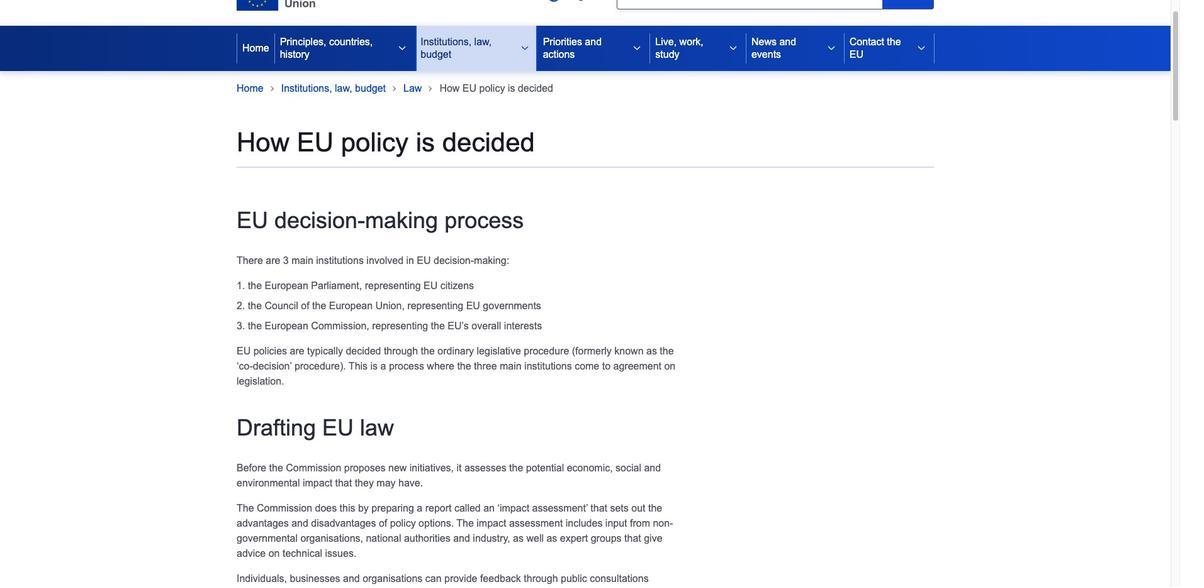 Task type: describe. For each thing, give the bounding box(es) containing it.
the down ordinary
[[457, 361, 471, 372]]

input
[[606, 519, 627, 529]]

main inside eu policies are typically decided through the ordinary legislative procedure (formerly known as the 'co-decision' procedure). this is a process where the three main institutions come to agreement on legislation.
[[500, 361, 522, 372]]

three
[[474, 361, 497, 372]]

assessment
[[509, 519, 563, 529]]

typically
[[307, 346, 343, 357]]

overall
[[472, 321, 501, 332]]

events
[[752, 49, 781, 60]]

the left potential
[[509, 463, 523, 474]]

0 horizontal spatial institutions, law, budget link
[[281, 81, 386, 96]]

this
[[349, 361, 368, 372]]

new
[[388, 463, 407, 474]]

contact the eu link
[[845, 26, 909, 71]]

and down the options.
[[453, 534, 470, 544]]

1 vertical spatial home link
[[237, 81, 264, 96]]

it
[[457, 463, 462, 474]]

the european commission, representing the eu's overall interests
[[248, 321, 542, 332]]

technical
[[283, 549, 322, 559]]

union,
[[376, 301, 405, 311]]

there are 3 main institutions involved in eu decision-making:
[[237, 255, 509, 266]]

priorities and actions
[[543, 37, 602, 60]]

principles,
[[280, 37, 326, 47]]

individuals,
[[237, 574, 287, 585]]

representing for eu
[[365, 281, 421, 291]]

2xs image
[[427, 85, 435, 93]]

study
[[656, 49, 680, 60]]

eu's
[[448, 321, 469, 332]]

contact
[[850, 37, 884, 47]]

that inside before the commission proposes new initiatives, it assesses the potential economic, social and environmental impact that they may have.
[[335, 478, 352, 489]]

european
[[329, 301, 373, 311]]

agreement
[[613, 361, 662, 372]]

advantages
[[237, 519, 289, 529]]

interests
[[504, 321, 542, 332]]

out
[[632, 503, 646, 514]]

the european for the european parliament, representing eu citizens
[[248, 281, 308, 291]]

preparing a
[[372, 503, 423, 514]]

policy inside the commission does this by preparing a report called an 'impact assessment' that sets out the advantages and disadvantages of policy options. the impact assessment includes input from non- governmental organisations, national authorities and industry, as well as expert groups that give advice on technical issues.
[[390, 519, 416, 529]]

process inside eu policies are typically decided through the ordinary legislative procedure (formerly known as the 'co-decision' procedure). this is a process where the three main institutions come to agreement on legislation.
[[389, 361, 424, 372]]

options.
[[419, 519, 454, 529]]

priorities
[[543, 37, 582, 47]]

0 vertical spatial institutions, law, budget
[[421, 37, 492, 60]]

'impact
[[498, 503, 530, 514]]

have.
[[398, 478, 423, 489]]

'co-
[[237, 361, 253, 372]]

0 vertical spatial home link
[[237, 26, 274, 71]]

parliament,
[[311, 281, 362, 291]]

commission inside the commission does this by preparing a report called an 'impact assessment' that sets out the advantages and disadvantages of policy options. the impact assessment includes input from non- governmental organisations, national authorities and industry, as well as expert groups that give advice on technical issues.
[[257, 503, 312, 514]]

0 vertical spatial how eu policy is decided
[[440, 83, 553, 94]]

initiatives,
[[410, 463, 454, 474]]

impact inside before the commission proposes new initiatives, it assesses the potential economic, social and environmental impact that they may have.
[[303, 478, 332, 489]]

the down the parliament,
[[312, 301, 326, 311]]

representing for the
[[372, 321, 428, 332]]

xs image for law,
[[520, 43, 530, 54]]

the commission does this by preparing a report called an 'impact assessment' that sets out the advantages and disadvantages of policy options. the impact assessment includes input from non- governmental organisations, national authorities and industry, as well as expert groups that give advice on technical issues.
[[237, 503, 673, 559]]

the up environmental
[[269, 463, 283, 474]]

involved
[[367, 255, 404, 266]]

making:
[[474, 255, 509, 266]]

are inside eu policies are typically decided through the ordinary legislative procedure (formerly known as the 'co-decision' procedure). this is a process where the three main institutions come to agreement on legislation.
[[290, 346, 304, 357]]

1 vertical spatial representing
[[407, 301, 463, 311]]

may
[[377, 478, 396, 489]]

come
[[575, 361, 599, 372]]

sets
[[610, 503, 629, 514]]

0 vertical spatial are
[[266, 255, 280, 266]]

1 vertical spatial home
[[237, 83, 264, 94]]

disadvantages
[[311, 519, 376, 529]]

known
[[615, 346, 644, 357]]

individuals, businesses and organisations can provide feedback through public consultations
[[237, 574, 649, 588]]

the european parliament, representing eu citizens
[[248, 281, 474, 291]]

1 horizontal spatial as
[[547, 534, 557, 544]]

advice
[[237, 549, 266, 559]]

institutions, for the left institutions, law, budget link
[[281, 83, 332, 94]]

live, work, study link
[[651, 26, 721, 71]]

organisations
[[363, 574, 423, 585]]

give
[[644, 534, 663, 544]]

potential
[[526, 463, 564, 474]]

and inside priorities and actions
[[585, 37, 602, 47]]

before the commission proposes new initiatives, it assesses the potential economic, social and environmental impact that they may have.
[[237, 463, 661, 489]]

law
[[360, 415, 394, 441]]

procedure
[[524, 346, 569, 357]]

law
[[404, 83, 422, 94]]

is inside eu policies are typically decided through the ordinary legislative procedure (formerly known as the 'co-decision' procedure). this is a process where the three main institutions come to agreement on legislation.
[[371, 361, 378, 372]]

european union flag image
[[237, 0, 336, 11]]

contact the eu
[[850, 37, 901, 60]]

budget for institutions, law, budget link to the right
[[421, 49, 451, 60]]

they
[[355, 478, 374, 489]]

as inside eu policies are typically decided through the ordinary legislative procedure (formerly known as the 'co-decision' procedure). this is a process where the three main institutions come to agreement on legislation.
[[647, 346, 657, 357]]

xs image for and
[[826, 43, 837, 54]]

actions
[[543, 49, 575, 60]]

environmental
[[237, 478, 300, 489]]

a
[[381, 361, 386, 372]]

where
[[427, 361, 454, 372]]

0 vertical spatial of
[[301, 301, 310, 311]]

1 horizontal spatial institutions, law, budget link
[[416, 26, 512, 71]]

0 vertical spatial institutions
[[316, 255, 364, 266]]

policies
[[253, 346, 287, 357]]

to
[[602, 361, 611, 372]]

principles, countries, history link
[[275, 26, 390, 71]]

through inside eu policies are typically decided through the ordinary legislative procedure (formerly known as the 'co-decision' procedure). this is a process where the three main institutions come to agreement on legislation.
[[384, 346, 418, 357]]

can
[[425, 574, 442, 585]]

1 vertical spatial decided
[[442, 128, 535, 157]]

the left eu's
[[431, 321, 445, 332]]

0 vertical spatial policy
[[479, 83, 505, 94]]

the european for the european commission, representing the eu's overall interests
[[248, 321, 308, 332]]

s image
[[546, 0, 561, 3]]

the council of the european union, representing eu governments
[[248, 301, 541, 311]]

0 vertical spatial home
[[242, 43, 269, 54]]

1 vertical spatial how
[[237, 128, 290, 157]]

(formerly
[[572, 346, 612, 357]]

0 horizontal spatial the
[[237, 503, 254, 514]]

0 vertical spatial decided
[[518, 83, 553, 94]]

1 vertical spatial the
[[457, 519, 474, 529]]

eu inside eu policies are typically decided through the ordinary legislative procedure (formerly known as the 'co-decision' procedure). this is a process where the three main institutions come to agreement on legislation.
[[237, 346, 251, 357]]

making
[[365, 208, 438, 233]]

xs image for countries,
[[397, 43, 407, 54]]

procedure).
[[295, 361, 346, 372]]

proposes
[[344, 463, 386, 474]]

law link
[[404, 81, 422, 96]]

decided inside eu policies are typically decided through the ordinary legislative procedure (formerly known as the 'co-decision' procedure). this is a process where the three main institutions come to agreement on legislation.
[[346, 346, 381, 357]]

drafting
[[237, 415, 316, 441]]

expert
[[560, 534, 588, 544]]

xs image for and
[[632, 43, 642, 54]]

national
[[366, 534, 401, 544]]



Task type: vqa. For each thing, say whether or not it's contained in the screenshot.
the and to the top
no



Task type: locate. For each thing, give the bounding box(es) containing it.
budget left law in the top left of the page
[[355, 83, 386, 94]]

decision- up 3
[[274, 208, 365, 233]]

representing up the council of the european union, representing eu governments
[[365, 281, 421, 291]]

institutions up the parliament,
[[316, 255, 364, 266]]

1 vertical spatial main
[[500, 361, 522, 372]]

institutions down procedure
[[524, 361, 572, 372]]

history
[[280, 49, 310, 60]]

law,
[[474, 37, 492, 47], [335, 83, 352, 94]]

the inside contact the eu
[[887, 37, 901, 47]]

economic,
[[567, 463, 613, 474]]

social
[[616, 463, 641, 474]]

and down issues.
[[343, 574, 360, 585]]

institutions, for institutions, law, budget link to the right
[[421, 37, 472, 47]]

the council
[[248, 301, 298, 311]]

0 vertical spatial how
[[440, 83, 460, 94]]

0 vertical spatial is
[[508, 83, 515, 94]]

live, work, study
[[656, 37, 704, 60]]

industry,
[[473, 534, 510, 544]]

1 vertical spatial on
[[269, 549, 280, 559]]

includes
[[566, 519, 603, 529]]

0 vertical spatial process
[[445, 208, 524, 233]]

as right 'well'
[[547, 534, 557, 544]]

the up the "advantages"
[[237, 503, 254, 514]]

1 horizontal spatial institutions
[[524, 361, 572, 372]]

0 vertical spatial the european
[[248, 281, 308, 291]]

news
[[752, 37, 777, 47]]

the up where
[[421, 346, 435, 357]]

0 horizontal spatial institutions, law, budget
[[281, 83, 386, 94]]

this
[[340, 503, 355, 514]]

1 vertical spatial institutions
[[524, 361, 572, 372]]

2 horizontal spatial is
[[508, 83, 515, 94]]

on right agreement
[[664, 361, 676, 372]]

provide
[[444, 574, 477, 585]]

xs image
[[397, 43, 407, 54], [520, 43, 530, 54], [728, 43, 738, 54], [826, 43, 837, 54]]

0 vertical spatial that
[[335, 478, 352, 489]]

xs image for work,
[[728, 43, 738, 54]]

2 2xs image from the left
[[391, 85, 399, 93]]

businesses
[[290, 574, 340, 585]]

institutions, law, budget link down principles, countries, history link
[[281, 81, 386, 96]]

citizens
[[441, 281, 474, 291]]

and right news
[[780, 37, 796, 47]]

0 horizontal spatial impact
[[303, 478, 332, 489]]

0 horizontal spatial as
[[513, 534, 524, 544]]

0 vertical spatial institutions, law, budget link
[[416, 26, 512, 71]]

on inside eu policies are typically decided through the ordinary legislative procedure (formerly known as the 'co-decision' procedure). this is a process where the three main institutions come to agreement on legislation.
[[664, 361, 676, 372]]

0 horizontal spatial decision-
[[274, 208, 365, 233]]

0 horizontal spatial institutions,
[[281, 83, 332, 94]]

public
[[561, 574, 587, 585]]

institutions, law, budget link up 2xs icon
[[416, 26, 512, 71]]

2 the european from the top
[[248, 321, 308, 332]]

0 vertical spatial budget
[[421, 49, 451, 60]]

budget
[[421, 49, 451, 60], [355, 83, 386, 94]]

consultations
[[590, 574, 649, 585]]

representing down the council of the european union, representing eu governments
[[372, 321, 428, 332]]

2xs image for home
[[269, 85, 276, 93]]

1 xs image from the left
[[397, 43, 407, 54]]

of
[[301, 301, 310, 311], [379, 519, 387, 529]]

in
[[406, 255, 414, 266]]

0 horizontal spatial 2xs image
[[269, 85, 276, 93]]

the european down "the council"
[[248, 321, 308, 332]]

1 horizontal spatial law,
[[474, 37, 492, 47]]

2 xs image from the left
[[520, 43, 530, 54]]

commission down drafting eu law
[[286, 463, 341, 474]]

live,
[[656, 37, 677, 47]]

are
[[266, 255, 280, 266], [290, 346, 304, 357]]

0 vertical spatial through
[[384, 346, 418, 357]]

impact up does at the bottom of the page
[[303, 478, 332, 489]]

governments
[[483, 301, 541, 311]]

4 xs image from the left
[[826, 43, 837, 54]]

impact up 'industry,' at bottom left
[[477, 519, 506, 529]]

process up making:
[[445, 208, 524, 233]]

1 vertical spatial budget
[[355, 83, 386, 94]]

law, for the left institutions, law, budget link
[[335, 83, 352, 94]]

called
[[454, 503, 481, 514]]

1 horizontal spatial of
[[379, 519, 387, 529]]

and inside individuals, businesses and organisations can provide feedback through public consultations
[[343, 574, 360, 585]]

main
[[292, 255, 313, 266], [500, 361, 522, 372]]

1 vertical spatial institutions,
[[281, 83, 332, 94]]

governmental
[[237, 534, 298, 544]]

as left 'well'
[[513, 534, 524, 544]]

the right out
[[648, 503, 662, 514]]

1 vertical spatial is
[[416, 128, 435, 157]]

1 horizontal spatial are
[[290, 346, 304, 357]]

0 horizontal spatial process
[[389, 361, 424, 372]]

feedback
[[480, 574, 521, 585]]

0 vertical spatial decision-
[[274, 208, 365, 233]]

1 vertical spatial institutions, law, budget
[[281, 83, 386, 94]]

budget inside institutions, law, budget
[[421, 49, 451, 60]]

0 vertical spatial main
[[292, 255, 313, 266]]

and
[[585, 37, 602, 47], [780, 37, 796, 47], [644, 463, 661, 474], [292, 519, 308, 529], [453, 534, 470, 544], [343, 574, 360, 585]]

the
[[887, 37, 901, 47], [312, 301, 326, 311], [431, 321, 445, 332], [421, 346, 435, 357], [660, 346, 674, 357], [457, 361, 471, 372], [269, 463, 283, 474], [509, 463, 523, 474], [648, 503, 662, 514]]

1 2xs image from the left
[[269, 85, 276, 93]]

2 vertical spatial policy
[[390, 519, 416, 529]]

1 horizontal spatial main
[[500, 361, 522, 372]]

1 vertical spatial how eu policy is decided
[[237, 128, 535, 157]]

0 vertical spatial on
[[664, 361, 676, 372]]

institutions, down history
[[281, 83, 332, 94]]

1 horizontal spatial institutions, law, budget
[[421, 37, 492, 60]]

organisations,
[[301, 534, 363, 544]]

eu
[[850, 49, 864, 60], [463, 83, 477, 94], [297, 128, 334, 157], [237, 208, 268, 233], [417, 255, 431, 266], [424, 281, 438, 291], [466, 301, 480, 311], [237, 346, 251, 357], [322, 415, 354, 441]]

news and events link
[[747, 26, 819, 71]]

on down governmental
[[269, 549, 280, 559]]

3 xs image from the left
[[728, 43, 738, 54]]

1 vertical spatial commission
[[257, 503, 312, 514]]

through up 'a'
[[384, 346, 418, 357]]

0 horizontal spatial of
[[301, 301, 310, 311]]

1 horizontal spatial institutions,
[[421, 37, 472, 47]]

None search field
[[617, 0, 883, 9]]

main right 3
[[292, 255, 313, 266]]

are left 3
[[266, 255, 280, 266]]

1 horizontal spatial how
[[440, 83, 460, 94]]

1 horizontal spatial xs image
[[917, 43, 927, 54]]

0 horizontal spatial how
[[237, 128, 290, 157]]

1 vertical spatial institutions, law, budget link
[[281, 81, 386, 96]]

impact inside the commission does this by preparing a report called an 'impact assessment' that sets out the advantages and disadvantages of policy options. the impact assessment includes input from non- governmental organisations, national authorities and industry, as well as expert groups that give advice on technical issues.
[[477, 519, 506, 529]]

groups
[[591, 534, 622, 544]]

0 horizontal spatial xs image
[[632, 43, 642, 54]]

and up "technical"
[[292, 519, 308, 529]]

the european up "the council"
[[248, 281, 308, 291]]

1 horizontal spatial impact
[[477, 519, 506, 529]]

eu inside contact the eu
[[850, 49, 864, 60]]

1 vertical spatial through
[[524, 574, 558, 585]]

commission inside before the commission proposes new initiatives, it assesses the potential economic, social and environmental impact that they may have.
[[286, 463, 341, 474]]

principles, countries, history
[[280, 37, 373, 60]]

1 horizontal spatial 2xs image
[[391, 85, 399, 93]]

drafting eu law
[[237, 415, 394, 441]]

commission,
[[311, 321, 369, 332]]

0 horizontal spatial budget
[[355, 83, 386, 94]]

2 horizontal spatial as
[[647, 346, 657, 357]]

1 horizontal spatial is
[[416, 128, 435, 157]]

decision- up citizens
[[434, 255, 474, 266]]

2xs image for institutions, law, budget
[[391, 85, 399, 93]]

are right the policies
[[290, 346, 304, 357]]

of up national
[[379, 519, 387, 529]]

representing
[[365, 281, 421, 291], [407, 301, 463, 311], [372, 321, 428, 332]]

that down from
[[625, 534, 641, 544]]

that
[[335, 478, 352, 489], [591, 503, 608, 514], [625, 534, 641, 544]]

is
[[508, 83, 515, 94], [416, 128, 435, 157], [371, 361, 378, 372]]

institutions, inside institutions, law, budget
[[421, 37, 472, 47]]

1 vertical spatial policy
[[341, 128, 409, 157]]

work,
[[680, 37, 704, 47]]

xs image left actions
[[520, 43, 530, 54]]

1 xs image from the left
[[632, 43, 642, 54]]

as
[[647, 346, 657, 357], [513, 534, 524, 544], [547, 534, 557, 544]]

that left they
[[335, 478, 352, 489]]

xs image left news
[[728, 43, 738, 54]]

news and events
[[752, 37, 796, 60]]

2xs image
[[269, 85, 276, 93], [391, 85, 399, 93]]

through left public
[[524, 574, 558, 585]]

1 vertical spatial that
[[591, 503, 608, 514]]

budget up 2xs icon
[[421, 49, 451, 60]]

institutions, up 2xs icon
[[421, 37, 472, 47]]

assessment'
[[532, 503, 588, 514]]

institutions inside eu policies are typically decided through the ordinary legislative procedure (formerly known as the 'co-decision' procedure). this is a process where the three main institutions come to agreement on legislation.
[[524, 361, 572, 372]]

1 horizontal spatial process
[[445, 208, 524, 233]]

xs image left live,
[[632, 43, 642, 54]]

institutions, law, budget up 2xs icon
[[421, 37, 492, 60]]

xs image left contact
[[826, 43, 837, 54]]

home link
[[237, 26, 274, 71], [237, 81, 264, 96]]

1 horizontal spatial decision-
[[434, 255, 474, 266]]

0 horizontal spatial main
[[292, 255, 313, 266]]

1 vertical spatial are
[[290, 346, 304, 357]]

2 horizontal spatial that
[[625, 534, 641, 544]]

and inside news and events
[[780, 37, 796, 47]]

1 horizontal spatial on
[[664, 361, 676, 372]]

0 horizontal spatial are
[[266, 255, 280, 266]]

eu decision-making process
[[237, 208, 524, 233]]

0 horizontal spatial through
[[384, 346, 418, 357]]

1 vertical spatial impact
[[477, 519, 506, 529]]

xs image up law in the top left of the page
[[397, 43, 407, 54]]

and right social on the bottom right of page
[[644, 463, 661, 474]]

0 vertical spatial institutions,
[[421, 37, 472, 47]]

process right 'a'
[[389, 361, 424, 372]]

1 vertical spatial decision-
[[434, 255, 474, 266]]

representing down citizens
[[407, 301, 463, 311]]

2 xs image from the left
[[917, 43, 927, 54]]

None search field
[[617, 0, 934, 9]]

and inside before the commission proposes new initiatives, it assesses the potential economic, social and environmental impact that they may have.
[[644, 463, 661, 474]]

ordinary
[[438, 346, 474, 357]]

law, inside institutions, law, budget
[[474, 37, 492, 47]]

0 vertical spatial the
[[237, 503, 254, 514]]

2 vertical spatial representing
[[372, 321, 428, 332]]

law, for institutions, law, budget link to the right
[[474, 37, 492, 47]]

report
[[425, 503, 452, 514]]

0 horizontal spatial law,
[[335, 83, 352, 94]]

xs image for the
[[917, 43, 927, 54]]

by
[[358, 503, 369, 514]]

1 vertical spatial process
[[389, 361, 424, 372]]

0 horizontal spatial that
[[335, 478, 352, 489]]

through inside individuals, businesses and organisations can provide feedback through public consultations
[[524, 574, 558, 585]]

of right "the council"
[[301, 301, 310, 311]]

how eu policy is decided
[[440, 83, 553, 94], [237, 128, 535, 157]]

countries,
[[329, 37, 373, 47]]

budget for the left institutions, law, budget link
[[355, 83, 386, 94]]

does
[[315, 503, 337, 514]]

2 vertical spatial that
[[625, 534, 641, 544]]

the inside the commission does this by preparing a report called an 'impact assessment' that sets out the advantages and disadvantages of policy options. the impact assessment includes input from non- governmental organisations, national authorities and industry, as well as expert groups that give advice on technical issues.
[[648, 503, 662, 514]]

1 the european from the top
[[248, 281, 308, 291]]

assesses
[[465, 463, 507, 474]]

that left sets
[[591, 503, 608, 514]]

the right contact
[[887, 37, 901, 47]]

xs image
[[632, 43, 642, 54], [917, 43, 927, 54]]

through
[[384, 346, 418, 357], [524, 574, 558, 585]]

authorities
[[404, 534, 451, 544]]

0 vertical spatial law,
[[474, 37, 492, 47]]

0 vertical spatial impact
[[303, 478, 332, 489]]

legislation.
[[237, 376, 284, 387]]

the up agreement
[[660, 346, 674, 357]]

2 vertical spatial is
[[371, 361, 378, 372]]

commission
[[286, 463, 341, 474], [257, 503, 312, 514]]

1 horizontal spatial the
[[457, 519, 474, 529]]

well
[[527, 534, 544, 544]]

as up agreement
[[647, 346, 657, 357]]

0 horizontal spatial is
[[371, 361, 378, 372]]

1 horizontal spatial through
[[524, 574, 558, 585]]

impact
[[303, 478, 332, 489], [477, 519, 506, 529]]

main down legislative
[[500, 361, 522, 372]]

xs image right contact the eu 'link' at the top right
[[917, 43, 927, 54]]

0 vertical spatial representing
[[365, 281, 421, 291]]

1 horizontal spatial budget
[[421, 49, 451, 60]]

the down called
[[457, 519, 474, 529]]

of inside the commission does this by preparing a report called an 'impact assessment' that sets out the advantages and disadvantages of policy options. the impact assessment includes input from non- governmental organisations, national authorities and industry, as well as expert groups that give advice on technical issues.
[[379, 519, 387, 529]]

how
[[440, 83, 460, 94], [237, 128, 290, 157]]

the
[[237, 503, 254, 514], [457, 519, 474, 529]]

issues.
[[325, 549, 357, 559]]

0 vertical spatial commission
[[286, 463, 341, 474]]

commission up the "advantages"
[[257, 503, 312, 514]]

0 horizontal spatial institutions
[[316, 255, 364, 266]]

legislative
[[477, 346, 521, 357]]

1 vertical spatial law,
[[335, 83, 352, 94]]

on inside the commission does this by preparing a report called an 'impact assessment' that sets out the advantages and disadvantages of policy options. the impact assessment includes input from non- governmental organisations, national authorities and industry, as well as expert groups that give advice on technical issues.
[[269, 549, 280, 559]]

institutions, law, budget down principles, countries, history link
[[281, 83, 386, 94]]

1 horizontal spatial that
[[591, 503, 608, 514]]

eu policies are typically decided through the ordinary legislative procedure (formerly known as the 'co-decision' procedure). this is a process where the three main institutions come to agreement on legislation.
[[237, 346, 676, 387]]

1 vertical spatial the european
[[248, 321, 308, 332]]

process
[[445, 208, 524, 233], [389, 361, 424, 372]]

and right priorities
[[585, 37, 602, 47]]

2 vertical spatial decided
[[346, 346, 381, 357]]

there
[[237, 255, 263, 266]]

1 vertical spatial of
[[379, 519, 387, 529]]



